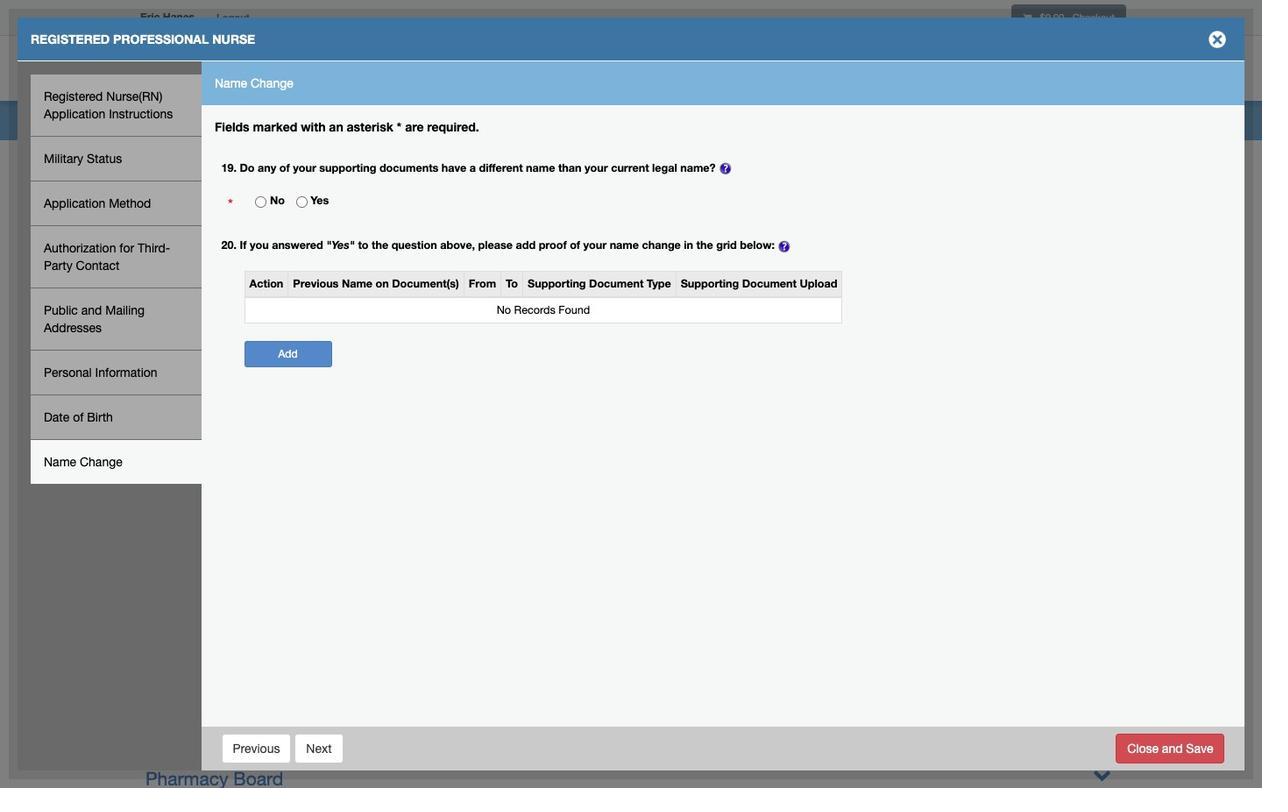 Task type: describe. For each thing, give the bounding box(es) containing it.
birth
[[87, 410, 113, 424]]

add
[[516, 238, 536, 252]]

for
[[120, 241, 134, 255]]

previous
[[293, 277, 339, 290]]

2 application from the top
[[44, 196, 105, 210]]

military
[[44, 152, 83, 166]]

no for no
[[270, 194, 285, 207]]

document(s)
[[392, 277, 459, 290]]

personal information
[[44, 366, 157, 380]]

an
[[329, 119, 343, 134]]

0 horizontal spatial change
[[80, 455, 123, 469]]

if
[[240, 238, 247, 252]]

occupational therapy board
[[146, 739, 382, 760]]

your up supporting document type
[[583, 238, 607, 252]]

document for upload
[[742, 277, 797, 290]]

occupational
[[146, 739, 255, 760]]

liability
[[211, 401, 274, 422]]

2 the from the left
[[697, 238, 713, 252]]

accounting
[[146, 227, 239, 248]]

change
[[642, 238, 681, 252]]

19. do any of your supporting documents have a different name than your current legal name?
[[221, 161, 719, 174]]

"yes"
[[326, 238, 355, 252]]

upload
[[800, 277, 838, 290]]

registered professional nurse
[[31, 32, 255, 46]]

above,
[[440, 238, 475, 252]]

fields marked with an asterisk * are required.
[[215, 119, 479, 134]]

0 vertical spatial name
[[526, 161, 555, 174]]

19.
[[221, 161, 237, 174]]

your up yes radio
[[293, 161, 316, 174]]

information
[[95, 366, 157, 380]]

nursing board (rn, lpn & apn)
[[146, 516, 409, 537]]

agency
[[233, 285, 295, 306]]

records
[[514, 303, 556, 316]]

nurse(rn)
[[106, 89, 162, 103]]

any
[[258, 161, 276, 174]]

online services
[[1015, 64, 1108, 76]]

2 horizontal spatial name
[[342, 277, 373, 290]]

barber, cosmetology, esthetics & nail technology board link
[[146, 314, 610, 335]]

home
[[858, 64, 889, 76]]

20.
[[221, 238, 237, 252]]

method
[[109, 196, 151, 210]]

company
[[279, 401, 359, 422]]

alarm
[[420, 372, 467, 393]]

previous name on document(s)
[[293, 277, 459, 290]]

in
[[684, 238, 694, 252]]

legal
[[652, 161, 677, 174]]

yes
[[311, 194, 329, 207]]

question
[[392, 238, 437, 252]]

1 horizontal spatial of
[[279, 161, 290, 174]]

logout
[[217, 11, 250, 23]]

from
[[469, 277, 496, 290]]

0 vertical spatial &
[[408, 314, 420, 335]]

supporting document upload
[[681, 277, 838, 290]]

accounting board architecture board collection agency board barber, cosmetology, esthetics & nail technology board dental board detective, security, fingerprint & alarm contractor board limited liability company massage therapy board
[[146, 227, 616, 451]]

grid
[[716, 238, 737, 252]]

online services link
[[1001, 39, 1131, 101]]

supporting document type
[[528, 277, 671, 290]]

therapy inside accounting board architecture board collection agency board barber, cosmetology, esthetics & nail technology board dental board detective, security, fingerprint & alarm contractor board limited liability company massage therapy board
[[225, 430, 292, 451]]

Yes radio
[[296, 197, 307, 208]]

No radio
[[255, 197, 267, 208]]

close window image
[[1204, 25, 1232, 53]]

add button
[[244, 341, 332, 367]]

home link
[[844, 39, 903, 101]]

dental board link
[[146, 343, 253, 364]]

detective, security, fingerprint & alarm contractor board link
[[146, 372, 616, 393]]

supporting for supporting document type
[[528, 277, 586, 290]]

hanes
[[163, 11, 195, 24]]

medical corporation
[[146, 487, 314, 508]]

registered
[[31, 32, 110, 46]]

than
[[558, 161, 582, 174]]

no records found
[[497, 303, 590, 316]]

name?
[[681, 161, 716, 174]]

on
[[376, 277, 389, 290]]

chevron down image inside occupational therapy board link
[[1093, 736, 1112, 755]]

to
[[358, 238, 369, 252]]

barber,
[[146, 314, 205, 335]]

fields
[[215, 119, 250, 134]]

$0.00
[[1040, 11, 1065, 23]]

nursing
[[146, 516, 209, 537]]

corporation
[[215, 487, 314, 508]]

different
[[479, 161, 523, 174]]

authorization for third- party contact
[[44, 241, 170, 273]]

required.
[[427, 119, 479, 134]]

1 horizontal spatial *
[[397, 119, 402, 134]]



Task type: vqa. For each thing, say whether or not it's contained in the screenshot.
'Text Box'
no



Task type: locate. For each thing, give the bounding box(es) containing it.
1 vertical spatial name change
[[44, 455, 123, 469]]

name change
[[215, 76, 293, 90], [44, 455, 123, 469]]

& right lpn
[[351, 516, 362, 537]]

1 vertical spatial change
[[80, 455, 123, 469]]

therapy inside occupational therapy board link
[[260, 739, 327, 760]]

name down 'date'
[[44, 455, 76, 469]]

found
[[559, 303, 590, 316]]

a
[[470, 161, 476, 174]]

massage
[[146, 430, 220, 451]]

lpn
[[310, 516, 346, 537]]

military status
[[44, 152, 122, 166]]

2 vertical spatial of
[[73, 410, 84, 424]]

accounting board link
[[146, 227, 294, 248]]

have
[[442, 161, 467, 174]]

to
[[506, 277, 518, 290]]

board inside occupational therapy board link
[[332, 739, 382, 760]]

the right to on the left top of the page
[[372, 238, 389, 252]]

personal
[[44, 366, 92, 380]]

professional
[[113, 32, 209, 46]]

1 horizontal spatial name
[[215, 76, 247, 90]]

1 horizontal spatial no
[[497, 303, 511, 316]]

&
[[408, 314, 420, 335], [403, 372, 415, 393], [351, 516, 362, 537]]

0 horizontal spatial name change
[[44, 455, 123, 469]]

2 document from the left
[[742, 277, 797, 290]]

change down birth
[[80, 455, 123, 469]]

detective,
[[146, 372, 228, 393]]

1 vertical spatial of
[[570, 238, 580, 252]]

1 supporting from the left
[[528, 277, 586, 290]]

0 vertical spatial chevron down image
[[1093, 736, 1112, 755]]

instructions
[[109, 107, 173, 121]]

no right no radio
[[270, 194, 285, 207]]

1 vertical spatial application
[[44, 196, 105, 210]]

shopping cart image
[[1023, 13, 1032, 23]]

1 horizontal spatial the
[[697, 238, 713, 252]]

authorization
[[44, 241, 116, 255]]

no for no records found
[[497, 303, 511, 316]]

and
[[81, 303, 102, 317]]

1 vertical spatial chevron down image
[[1093, 765, 1112, 784]]

name left on
[[342, 277, 373, 290]]

1 horizontal spatial name
[[610, 238, 639, 252]]

application up authorization
[[44, 196, 105, 210]]

0 vertical spatial no
[[270, 194, 285, 207]]

1 chevron down image from the top
[[1093, 736, 1112, 755]]

proof
[[539, 238, 567, 252]]

below:
[[740, 238, 775, 252]]

nursing board (rn, lpn & apn) link
[[146, 516, 409, 537]]

fingerprint
[[309, 372, 398, 393]]

of right any
[[279, 161, 290, 174]]

1 vertical spatial no
[[497, 303, 511, 316]]

of right 'date'
[[73, 410, 84, 424]]

2 chevron down image from the top
[[1093, 765, 1112, 784]]

0 horizontal spatial *
[[228, 196, 233, 213]]

name change up marked
[[215, 76, 293, 90]]

1 horizontal spatial name change
[[215, 76, 293, 90]]

limited liability company link
[[146, 401, 359, 422]]

document left type
[[589, 277, 644, 290]]

you
[[250, 238, 269, 252]]

architecture board link
[[146, 256, 300, 277]]

* left are
[[397, 119, 402, 134]]

dental
[[146, 343, 198, 364]]

my
[[917, 64, 933, 76]]

0 vertical spatial name change
[[215, 76, 293, 90]]

supporting up no records found
[[528, 277, 586, 290]]

add
[[278, 348, 298, 360]]

0 vertical spatial therapy
[[225, 430, 292, 451]]

2 supporting from the left
[[681, 277, 739, 290]]

account
[[936, 64, 987, 76]]

name change down date of birth
[[44, 455, 123, 469]]

illinois department of financial and professional regulation image
[[132, 39, 531, 96]]

supporting
[[319, 161, 376, 174]]

architecture
[[146, 256, 245, 277]]

logout link
[[203, 0, 263, 35]]

0 horizontal spatial of
[[73, 410, 84, 424]]

0 horizontal spatial no
[[270, 194, 285, 207]]

application inside registered nurse(rn) application instructions
[[44, 107, 105, 121]]

massage therapy board link
[[146, 430, 347, 451]]

* left no radio
[[228, 196, 233, 213]]

0 vertical spatial change
[[251, 76, 293, 90]]

1 vertical spatial name
[[610, 238, 639, 252]]

1 vertical spatial name
[[342, 277, 373, 290]]

action
[[250, 277, 283, 290]]

of right proof
[[570, 238, 580, 252]]

1 horizontal spatial supporting
[[681, 277, 739, 290]]

1 the from the left
[[372, 238, 389, 252]]

third-
[[138, 241, 170, 255]]

collection
[[146, 285, 228, 306]]

20. if you answered "yes" to the question above, please add proof of your name change in the grid below:
[[221, 238, 778, 252]]

application
[[44, 107, 105, 121], [44, 196, 105, 210]]

document down below:
[[742, 277, 797, 290]]

type
[[647, 277, 671, 290]]

0 horizontal spatial name
[[44, 455, 76, 469]]

0 horizontal spatial name
[[526, 161, 555, 174]]

name
[[215, 76, 247, 90], [342, 277, 373, 290], [44, 455, 76, 469]]

of
[[279, 161, 290, 174], [570, 238, 580, 252], [73, 410, 84, 424]]

contact
[[76, 259, 120, 273]]

contractor
[[473, 372, 561, 393]]

1 document from the left
[[589, 277, 644, 290]]

no
[[270, 194, 285, 207], [497, 303, 511, 316]]

limited
[[146, 401, 206, 422]]

document for type
[[589, 277, 644, 290]]

name left than
[[526, 161, 555, 174]]

party
[[44, 259, 72, 273]]

0 horizontal spatial the
[[372, 238, 389, 252]]

mailing
[[105, 303, 145, 317]]

1 vertical spatial &
[[403, 372, 415, 393]]

date
[[44, 410, 70, 424]]

cosmetology,
[[210, 314, 323, 335]]

your right than
[[585, 161, 608, 174]]

2 vertical spatial &
[[351, 516, 362, 537]]

2 horizontal spatial of
[[570, 238, 580, 252]]

addresses
[[44, 321, 102, 335]]

medical corporation link
[[146, 487, 314, 508]]

current
[[611, 161, 649, 174]]

1 vertical spatial therapy
[[260, 739, 327, 760]]

for example: my university transcripts have my maiden name listed, since then my last name has changed. image
[[719, 162, 733, 176]]

name up fields
[[215, 76, 247, 90]]

& left 'alarm'
[[403, 372, 415, 393]]

document
[[589, 277, 644, 290], [742, 277, 797, 290]]

1 application from the top
[[44, 107, 105, 121]]

collection agency board link
[[146, 285, 350, 306]]

the
[[372, 238, 389, 252], [697, 238, 713, 252]]

None button
[[221, 733, 291, 763], [295, 733, 343, 763], [1116, 733, 1225, 763], [221, 733, 291, 763], [295, 733, 343, 763], [1116, 733, 1225, 763]]

0 horizontal spatial supporting
[[528, 277, 586, 290]]

1 horizontal spatial document
[[742, 277, 797, 290]]

apn)
[[368, 516, 409, 537]]

eric hanes
[[140, 11, 195, 24]]

your
[[293, 161, 316, 174], [585, 161, 608, 174], [583, 238, 607, 252]]

supporting for supporting document upload
[[681, 277, 739, 290]]

with
[[301, 119, 326, 134]]

eric
[[140, 11, 160, 24]]

0 vertical spatial *
[[397, 119, 402, 134]]

0 horizontal spatial document
[[589, 277, 644, 290]]

1 horizontal spatial change
[[251, 76, 293, 90]]

occupational therapy board link
[[146, 736, 1112, 760]]

$0.00 checkout
[[1037, 11, 1115, 23]]

my account
[[917, 64, 987, 76]]

date of birth
[[44, 410, 113, 424]]

chevron down image
[[1093, 736, 1112, 755], [1093, 765, 1112, 784]]

name left change
[[610, 238, 639, 252]]

0 vertical spatial of
[[279, 161, 290, 174]]

asterisk
[[347, 119, 393, 134]]

note: you may add more than one entry to the grid below. image
[[778, 239, 792, 253]]

0 vertical spatial name
[[215, 76, 247, 90]]

online
[[1015, 64, 1053, 76]]

2 vertical spatial name
[[44, 455, 76, 469]]

no down to on the left top
[[497, 303, 511, 316]]

application down registered
[[44, 107, 105, 121]]

nurse
[[212, 32, 255, 46]]

change up marked
[[251, 76, 293, 90]]

do
[[240, 161, 255, 174]]

the right in on the top right of page
[[697, 238, 713, 252]]

change
[[251, 76, 293, 90], [80, 455, 123, 469]]

security,
[[233, 372, 304, 393]]

1 vertical spatial *
[[228, 196, 233, 213]]

& left nail
[[408, 314, 420, 335]]

supporting down 'grid'
[[681, 277, 739, 290]]

0 vertical spatial application
[[44, 107, 105, 121]]



